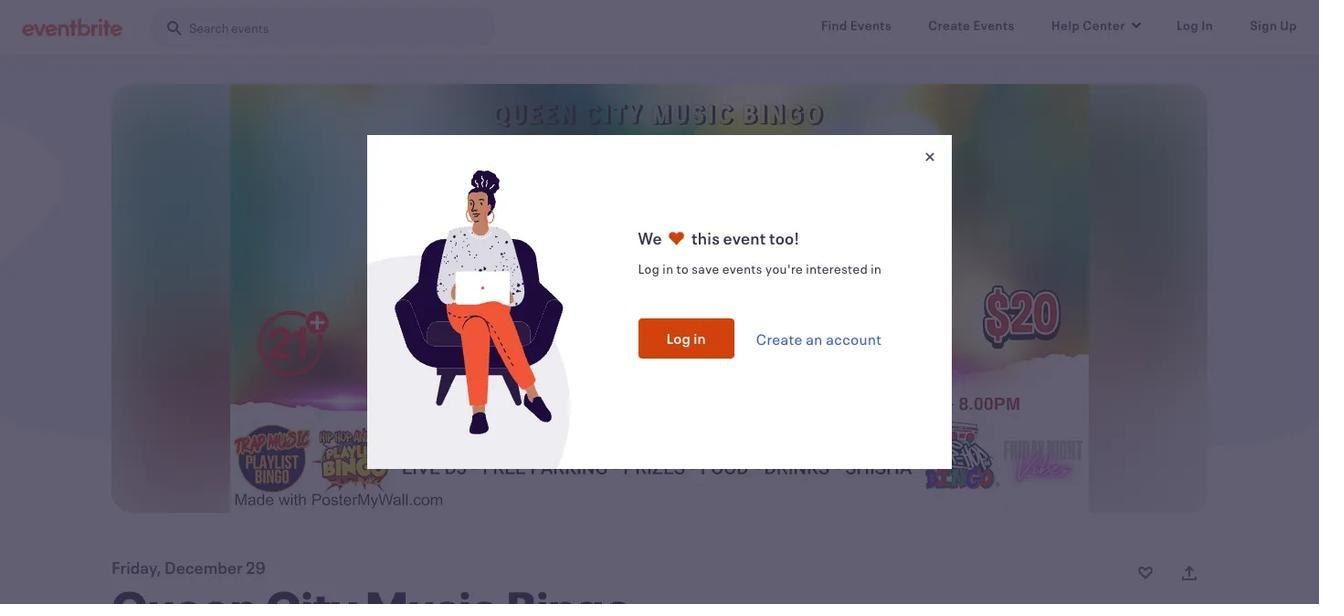 Task type: describe. For each thing, give the bounding box(es) containing it.
create an account
[[756, 329, 882, 348]]

2 horizontal spatial in
[[871, 260, 882, 278]]

too!
[[769, 227, 799, 249]]

in for log in to save events you're interested in
[[663, 260, 674, 278]]

search events button
[[152, 7, 495, 48]]

up
[[1280, 16, 1297, 34]]

find
[[821, 16, 848, 34]]

eventbrite image
[[22, 18, 122, 36]]

event
[[723, 227, 766, 249]]

this
[[691, 227, 720, 249]]

december
[[164, 557, 243, 579]]

sign up
[[1250, 16, 1297, 34]]

log in link
[[638, 319, 734, 359]]

you're
[[765, 260, 803, 278]]

create events
[[928, 16, 1015, 34]]

log in
[[666, 329, 706, 348]]

in for log in
[[694, 329, 706, 348]]

friday, december 29 article
[[0, 55, 1319, 605]]

this event too!
[[688, 227, 799, 249]]

events inside button
[[231, 19, 269, 37]]

29
[[246, 557, 265, 579]]

log for log in to save events you're interested in
[[638, 260, 660, 278]]

create events link
[[914, 7, 1029, 44]]

friday,
[[111, 557, 161, 579]]

search events
[[189, 19, 269, 37]]

friday, december 29
[[111, 557, 265, 579]]

help center
[[1051, 16, 1125, 34]]

interested
[[806, 260, 868, 278]]

1 horizontal spatial events
[[722, 260, 763, 278]]



Task type: locate. For each thing, give the bounding box(es) containing it.
1 horizontal spatial create
[[928, 16, 970, 34]]

events right find
[[850, 16, 892, 34]]

log inside log in link
[[666, 329, 691, 348]]

log for log in
[[666, 329, 691, 348]]

events
[[850, 16, 892, 34], [973, 16, 1015, 34]]

create inside alert dialog
[[756, 329, 803, 348]]

help
[[1051, 16, 1080, 34]]

events for create events
[[973, 16, 1015, 34]]

sign up link
[[1235, 7, 1312, 44]]

0 horizontal spatial log
[[638, 260, 660, 278]]

0 horizontal spatial events
[[231, 19, 269, 37]]

center
[[1083, 16, 1125, 34]]

find events link
[[806, 7, 906, 44]]

0 vertical spatial log
[[1176, 16, 1199, 34]]

2 vertical spatial log
[[666, 329, 691, 348]]

events down the this event too!
[[722, 260, 763, 278]]

in
[[1201, 16, 1213, 34]]

log for log in
[[1176, 16, 1199, 34]]

search
[[189, 19, 229, 37]]

log in to save events you're interested in
[[638, 260, 882, 278]]

1 horizontal spatial in
[[694, 329, 706, 348]]

events for find events
[[850, 16, 892, 34]]

events left help
[[973, 16, 1015, 34]]

1 vertical spatial log
[[638, 260, 660, 278]]

1 events from the left
[[850, 16, 892, 34]]

we
[[638, 227, 665, 249]]

an
[[806, 329, 823, 348]]

log
[[1176, 16, 1199, 34], [638, 260, 660, 278], [666, 329, 691, 348]]

create
[[928, 16, 970, 34], [756, 329, 803, 348]]

in
[[663, 260, 674, 278], [871, 260, 882, 278], [694, 329, 706, 348]]

log in
[[1176, 16, 1213, 34]]

1 vertical spatial events
[[722, 260, 763, 278]]

create an account link
[[756, 329, 882, 348]]

sign
[[1250, 16, 1277, 34]]

1 horizontal spatial log
[[666, 329, 691, 348]]

in right interested
[[871, 260, 882, 278]]

to
[[676, 260, 689, 278]]

2 events from the left
[[973, 16, 1015, 34]]

events
[[231, 19, 269, 37], [722, 260, 763, 278]]

log left in
[[1176, 16, 1199, 34]]

in left to
[[663, 260, 674, 278]]

0 vertical spatial create
[[928, 16, 970, 34]]

account
[[826, 329, 882, 348]]

events right "search"
[[231, 19, 269, 37]]

1 vertical spatial create
[[756, 329, 803, 348]]

log down we
[[638, 260, 660, 278]]

alert dialog containing we
[[0, 0, 1319, 605]]

0 vertical spatial events
[[231, 19, 269, 37]]

find events
[[821, 16, 892, 34]]

log down to
[[666, 329, 691, 348]]

0 horizontal spatial create
[[756, 329, 803, 348]]

alert dialog
[[0, 0, 1319, 605]]

0 horizontal spatial events
[[850, 16, 892, 34]]

1 horizontal spatial events
[[973, 16, 1015, 34]]

0 horizontal spatial in
[[663, 260, 674, 278]]

save
[[692, 260, 719, 278]]

log inside log in link
[[1176, 16, 1199, 34]]

create for create an account
[[756, 329, 803, 348]]

create for create events
[[928, 16, 970, 34]]

log in link
[[1162, 7, 1228, 44]]

in down the save
[[694, 329, 706, 348]]

2 horizontal spatial log
[[1176, 16, 1199, 34]]



Task type: vqa. For each thing, say whether or not it's contained in the screenshot.
'Ads'
no



